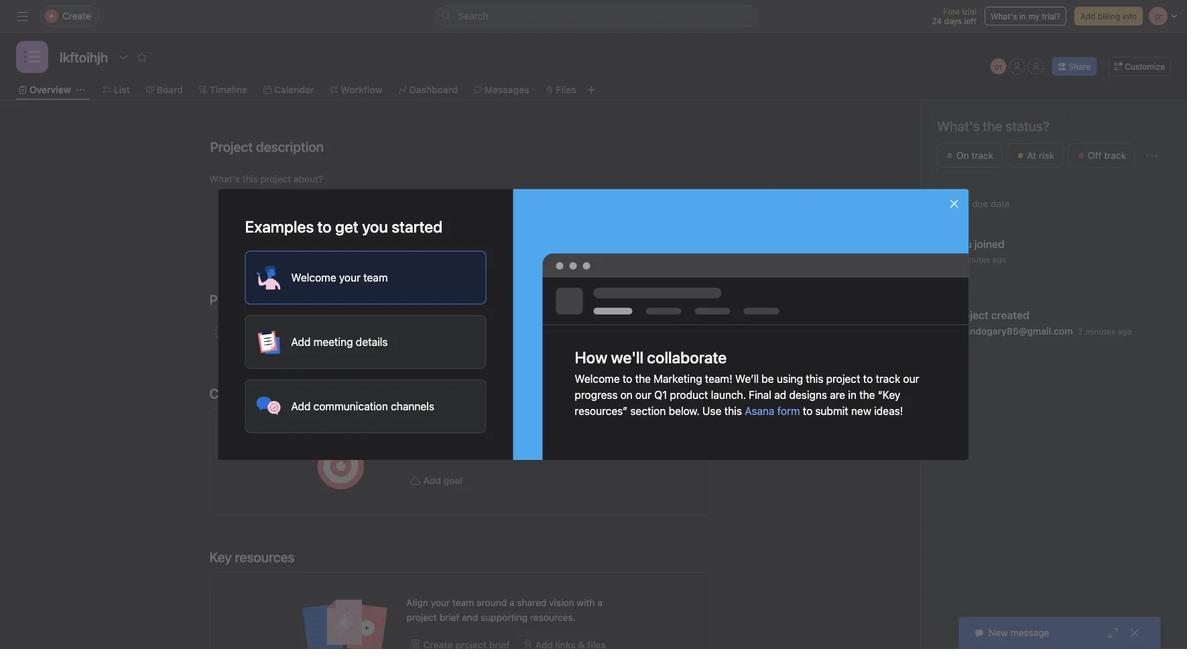 Task type: locate. For each thing, give the bounding box(es) containing it.
track up "key
[[876, 372, 901, 385]]

our
[[903, 372, 920, 385], [636, 389, 652, 401]]

team for welcome
[[363, 271, 388, 284]]

0 horizontal spatial what's
[[937, 118, 980, 134]]

welcome your team
[[291, 271, 388, 284]]

board link
[[146, 82, 183, 97]]

or up purpose.
[[446, 433, 455, 444]]

goal down purpose.
[[444, 475, 463, 486]]

1 horizontal spatial 2
[[1079, 327, 1083, 336]]

track for on track
[[972, 150, 994, 161]]

1 vertical spatial project
[[563, 433, 593, 444]]

project inside welcome to the marketing team! we'll be using this project to track our progress on our q1 product launch. final ad designs are in the "key resources" section below. use this
[[827, 372, 861, 385]]

timeline link
[[199, 82, 247, 97]]

left
[[964, 16, 977, 25]]

add inside 'button'
[[423, 475, 441, 486]]

project inside align your team around a shared vision with a project brief and supporting resources.
[[407, 612, 437, 623]]

in
[[1020, 11, 1026, 21], [848, 389, 857, 401]]

0 horizontal spatial this
[[544, 433, 560, 444]]

1 horizontal spatial team
[[453, 597, 474, 608]]

off
[[1088, 150, 1102, 161]]

1 vertical spatial goal
[[444, 475, 463, 486]]

2 inside project created orlandogary85@gmail.com 2 minutes ago
[[1079, 327, 1083, 336]]

0 vertical spatial project
[[827, 372, 861, 385]]

add
[[1081, 11, 1096, 21], [291, 336, 311, 348], [291, 400, 311, 413], [423, 475, 441, 486]]

0 horizontal spatial track
[[876, 372, 901, 385]]

add for add communication channels
[[291, 400, 311, 413]]

this down launch.
[[725, 405, 742, 417]]

1 vertical spatial 2
[[1079, 327, 1083, 336]]

2 horizontal spatial this
[[806, 372, 824, 385]]

you
[[953, 238, 972, 250]]

to down the 'resources"'
[[596, 433, 604, 444]]

communication
[[314, 400, 388, 413]]

1 horizontal spatial welcome
[[575, 372, 620, 385]]

use
[[703, 405, 722, 417]]

0 vertical spatial 2
[[953, 255, 958, 264]]

goal inside 'button'
[[444, 475, 463, 486]]

files
[[556, 84, 577, 95]]

a right create at the left bottom of the page
[[487, 433, 492, 444]]

this up 'designs'
[[806, 372, 824, 385]]

add left meeting on the bottom left
[[291, 336, 311, 348]]

0 horizontal spatial ago
[[993, 255, 1007, 264]]

0 horizontal spatial project
[[407, 612, 437, 623]]

project
[[827, 372, 861, 385], [563, 433, 593, 444], [407, 612, 437, 623]]

this right link
[[544, 433, 560, 444]]

1 vertical spatial minutes
[[1086, 327, 1116, 336]]

ago inside project created orlandogary85@gmail.com 2 minutes ago
[[1118, 327, 1132, 336]]

0 horizontal spatial welcome
[[291, 271, 336, 284]]

0 vertical spatial ago
[[993, 255, 1007, 264]]

goal
[[495, 433, 513, 444], [444, 475, 463, 486]]

what's for what's the status?
[[937, 118, 980, 134]]

1 vertical spatial this
[[725, 405, 742, 417]]

files link
[[545, 82, 577, 97]]

1 vertical spatial or
[[958, 274, 965, 284]]

24
[[932, 16, 942, 25]]

share
[[1069, 62, 1091, 71]]

1 horizontal spatial this
[[725, 405, 742, 417]]

on
[[957, 150, 969, 161]]

your up brief
[[431, 597, 450, 608]]

0 horizontal spatial minutes
[[961, 255, 991, 264]]

examples to get you started
[[245, 217, 443, 236]]

be
[[762, 372, 774, 385]]

add to starred image
[[137, 52, 148, 62]]

add inside button
[[1081, 11, 1096, 21]]

team
[[363, 271, 388, 284], [453, 597, 474, 608]]

what's the status?
[[937, 118, 1050, 134]]

minutes for orlandogary85@gmail.com
[[1086, 327, 1116, 336]]

overview link
[[19, 82, 71, 97]]

are
[[830, 389, 846, 401]]

2 horizontal spatial track
[[1105, 150, 1127, 161]]

1 horizontal spatial your
[[431, 597, 450, 608]]

or inside button
[[995, 62, 1003, 71]]

the down how we'll collaborate
[[635, 372, 651, 385]]

your down get
[[339, 271, 361, 284]]

or down the what's in my trial? in the top of the page
[[995, 62, 1003, 71]]

workflow
[[341, 84, 383, 95]]

track right the on in the right top of the page
[[972, 150, 994, 161]]

asana
[[745, 405, 775, 417]]

2 vertical spatial project
[[407, 612, 437, 623]]

welcome
[[291, 271, 336, 284], [575, 372, 620, 385]]

trial?
[[1042, 11, 1061, 21]]

brief
[[440, 612, 460, 623]]

your for welcome
[[339, 271, 361, 284]]

2 horizontal spatial project
[[827, 372, 861, 385]]

welcome down examples to get you started
[[291, 271, 336, 284]]

align
[[407, 597, 428, 608]]

a right with
[[598, 597, 603, 608]]

marketing
[[654, 372, 702, 385]]

close image
[[949, 198, 960, 209], [1130, 628, 1141, 638]]

free trial 24 days left
[[932, 7, 977, 25]]

1 vertical spatial your
[[431, 597, 450, 608]]

in inside welcome to the marketing team! we'll be using this project to track our progress on our q1 product launch. final ad designs are in the "key resources" section below. use this
[[848, 389, 857, 401]]

details
[[356, 336, 388, 348]]

Project description title text field
[[201, 133, 327, 161]]

0 horizontal spatial team
[[363, 271, 388, 284]]

we'll
[[736, 372, 759, 385]]

purpose.
[[434, 448, 473, 459]]

this inside connect or create a goal to link this project to a larger purpose.
[[544, 433, 560, 444]]

add left communication
[[291, 400, 311, 413]]

track for off track
[[1105, 150, 1127, 161]]

0 vertical spatial what's
[[991, 11, 1017, 21]]

to up new
[[863, 372, 873, 385]]

minutes
[[961, 255, 991, 264], [1086, 327, 1116, 336]]

team down you started
[[363, 271, 388, 284]]

or button
[[991, 58, 1007, 74]]

2
[[953, 255, 958, 264], [1079, 327, 1083, 336]]

project up "are" at the right of the page
[[827, 372, 861, 385]]

0 horizontal spatial in
[[848, 389, 857, 401]]

messages link
[[474, 82, 529, 97]]

the up new
[[860, 389, 875, 401]]

1 horizontal spatial the
[[860, 389, 875, 401]]

a down the 'resources"'
[[607, 433, 612, 444]]

off track button
[[1069, 143, 1135, 168]]

add billing info button
[[1075, 7, 1143, 25]]

None text field
[[56, 45, 111, 69]]

0 horizontal spatial our
[[636, 389, 652, 401]]

1 horizontal spatial project
[[563, 433, 593, 444]]

project down align
[[407, 612, 437, 623]]

1 horizontal spatial or
[[958, 274, 965, 284]]

at
[[1027, 150, 1037, 161]]

this
[[806, 372, 824, 385], [725, 405, 742, 417], [544, 433, 560, 444]]

0 horizontal spatial the
[[635, 372, 651, 385]]

1 vertical spatial in
[[848, 389, 857, 401]]

project down the 'resources"'
[[563, 433, 593, 444]]

1 vertical spatial ago
[[1118, 327, 1132, 336]]

ad
[[775, 389, 787, 401]]

trial
[[962, 7, 977, 16]]

welcome inside welcome to the marketing team! we'll be using this project to track our progress on our q1 product launch. final ad designs are in the "key resources" section below. use this
[[575, 372, 620, 385]]

add goal
[[423, 475, 463, 486]]

team up the and
[[453, 597, 474, 608]]

2 inside you joined 2 minutes ago
[[953, 255, 958, 264]]

track right off
[[1105, 150, 1127, 161]]

or down you joined 2 minutes ago
[[958, 274, 965, 284]]

0 vertical spatial team
[[363, 271, 388, 284]]

0 vertical spatial or
[[995, 62, 1003, 71]]

0 vertical spatial goal
[[495, 433, 513, 444]]

dashboard link
[[399, 82, 458, 97]]

minutes inside project created orlandogary85@gmail.com 2 minutes ago
[[1086, 327, 1116, 336]]

dashboard
[[409, 84, 458, 95]]

to left link
[[516, 433, 524, 444]]

at risk button
[[1008, 143, 1063, 168]]

0 vertical spatial your
[[339, 271, 361, 284]]

welcome for welcome to the marketing team! we'll be using this project to track our progress on our q1 product launch. final ad designs are in the "key resources" section below. use this
[[575, 372, 620, 385]]

product
[[670, 389, 708, 401]]

1 horizontal spatial our
[[903, 372, 920, 385]]

what's up the on in the right top of the page
[[937, 118, 980, 134]]

minutes inside you joined 2 minutes ago
[[961, 255, 991, 264]]

0 horizontal spatial close image
[[949, 198, 960, 209]]

0 vertical spatial the
[[635, 372, 651, 385]]

search
[[458, 10, 488, 21]]

minutes for joined
[[961, 255, 991, 264]]

1 horizontal spatial close image
[[1130, 628, 1141, 638]]

track
[[972, 150, 994, 161], [1105, 150, 1127, 161], [876, 372, 901, 385]]

workflow link
[[330, 82, 383, 97]]

2 horizontal spatial or
[[995, 62, 1003, 71]]

what's left the my
[[991, 11, 1017, 21]]

team inside align your team around a shared vision with a project brief and supporting resources.
[[453, 597, 474, 608]]

a
[[487, 433, 492, 444], [607, 433, 612, 444], [510, 597, 515, 608], [598, 597, 603, 608]]

goal left link
[[495, 433, 513, 444]]

1 vertical spatial what's
[[937, 118, 980, 134]]

project roles
[[210, 292, 285, 307]]

in right "are" at the right of the page
[[848, 389, 857, 401]]

info
[[1123, 11, 1137, 21]]

1 horizontal spatial goal
[[495, 433, 513, 444]]

1 vertical spatial team
[[453, 597, 474, 608]]

search button
[[435, 5, 757, 27]]

add for add goal
[[423, 475, 441, 486]]

welcome up progress at bottom
[[575, 372, 620, 385]]

project for this
[[827, 372, 861, 385]]

1 horizontal spatial what's
[[991, 11, 1017, 21]]

supporting
[[481, 612, 528, 623]]

joined
[[975, 238, 1005, 250]]

0 vertical spatial minutes
[[961, 255, 991, 264]]

ago
[[993, 255, 1007, 264], [1118, 327, 1132, 336]]

1 horizontal spatial minutes
[[1086, 327, 1116, 336]]

2 vertical spatial or
[[446, 433, 455, 444]]

add down larger
[[423, 475, 441, 486]]

2 vertical spatial this
[[544, 433, 560, 444]]

1 horizontal spatial track
[[972, 150, 994, 161]]

ago inside you joined 2 minutes ago
[[993, 255, 1007, 264]]

0 horizontal spatial goal
[[444, 475, 463, 486]]

add left billing
[[1081, 11, 1096, 21]]

to up on at the right bottom of page
[[623, 372, 633, 385]]

the
[[635, 372, 651, 385], [860, 389, 875, 401]]

1 vertical spatial welcome
[[575, 372, 620, 385]]

what's inside button
[[991, 11, 1017, 21]]

risk
[[1039, 150, 1055, 161]]

with
[[577, 597, 595, 608]]

1 horizontal spatial in
[[1020, 11, 1026, 21]]

around
[[477, 597, 507, 608]]

your inside align your team around a shared vision with a project brief and supporting resources.
[[431, 597, 450, 608]]

0 horizontal spatial or
[[446, 433, 455, 444]]

goal inside connect or create a goal to link this project to a larger purpose.
[[495, 433, 513, 444]]

0 horizontal spatial your
[[339, 271, 361, 284]]

0 vertical spatial in
[[1020, 11, 1026, 21]]

0 vertical spatial welcome
[[291, 271, 336, 284]]

connect
[[407, 433, 443, 444]]

1 horizontal spatial ago
[[1118, 327, 1132, 336]]

on track button
[[937, 143, 1003, 168]]

close image up you
[[949, 198, 960, 209]]

in left the my
[[1020, 11, 1026, 21]]

close image right expand new message image
[[1130, 628, 1141, 638]]

ago for joined
[[993, 255, 1007, 264]]

0 horizontal spatial 2
[[953, 255, 958, 264]]



Task type: describe. For each thing, give the bounding box(es) containing it.
launch.
[[711, 389, 746, 401]]

resources"
[[575, 405, 628, 417]]

we'll collaborate
[[611, 348, 727, 367]]

you joined button
[[953, 237, 1007, 251]]

1 vertical spatial close image
[[1130, 628, 1141, 638]]

designs
[[789, 389, 827, 401]]

project inside connect or create a goal to link this project to a larger purpose.
[[563, 433, 593, 444]]

vision
[[549, 597, 574, 608]]

free
[[943, 7, 960, 16]]

billing
[[1098, 11, 1121, 21]]

meeting
[[314, 336, 353, 348]]

expand new message image
[[1108, 628, 1119, 638]]

connect or create a goal to link this project to a larger purpose.
[[407, 433, 612, 459]]

list link
[[103, 82, 130, 97]]

0 vertical spatial our
[[903, 372, 920, 385]]

using
[[777, 372, 803, 385]]

shared
[[517, 597, 547, 608]]

track inside welcome to the marketing team! we'll be using this project to track our progress on our q1 product launch. final ad designs are in the "key resources" section below. use this
[[876, 372, 901, 385]]

add goal button
[[407, 469, 466, 493]]

examples
[[245, 217, 314, 236]]

what's for what's in my trial?
[[991, 11, 1017, 21]]

new
[[852, 405, 872, 417]]

in inside button
[[1020, 11, 1026, 21]]

overview
[[30, 84, 71, 95]]

days
[[944, 16, 962, 25]]

ideas!
[[874, 405, 903, 417]]

add for add meeting details
[[291, 336, 311, 348]]

to left get
[[318, 217, 332, 236]]

1 vertical spatial the
[[860, 389, 875, 401]]

form
[[778, 405, 800, 417]]

and
[[462, 612, 478, 623]]

channels
[[391, 400, 434, 413]]

to down 'designs'
[[803, 405, 813, 417]]

what's in my trial?
[[991, 11, 1061, 21]]

below.
[[669, 405, 700, 417]]

progress
[[575, 389, 618, 401]]

new message
[[989, 627, 1050, 638]]

messages
[[485, 84, 529, 95]]

calendar
[[274, 84, 314, 95]]

resources.
[[530, 612, 576, 623]]

search list box
[[435, 5, 757, 27]]

section
[[631, 405, 666, 417]]

or inside connect or create a goal to link this project to a larger purpose.
[[446, 433, 455, 444]]

team!
[[705, 372, 733, 385]]

list image
[[24, 49, 40, 65]]

what's in my trial? button
[[985, 7, 1067, 25]]

welcome to the marketing team! we'll be using this project to track our progress on our q1 product launch. final ad designs are in the "key resources" section below. use this
[[575, 372, 920, 417]]

project created
[[953, 309, 1030, 322]]

align your team around a shared vision with a project brief and supporting resources.
[[407, 597, 603, 623]]

calendar link
[[263, 82, 314, 97]]

orlandogary85@gmail.com link
[[953, 326, 1073, 337]]

submit
[[816, 405, 849, 417]]

a up supporting
[[510, 597, 515, 608]]

welcome for welcome your team
[[291, 271, 336, 284]]

timeline
[[210, 84, 247, 95]]

larger
[[407, 448, 432, 459]]

orlandogary85@gmail.com
[[953, 326, 1073, 337]]

add for add billing info
[[1081, 11, 1096, 21]]

board
[[157, 84, 183, 95]]

your for align
[[431, 597, 450, 608]]

0 vertical spatial close image
[[949, 198, 960, 209]]

on
[[621, 389, 633, 401]]

project for a
[[407, 612, 437, 623]]

0 vertical spatial this
[[806, 372, 824, 385]]

2 for joined
[[953, 255, 958, 264]]

on track
[[957, 150, 994, 161]]

get
[[335, 217, 359, 236]]

add communication channels
[[291, 400, 434, 413]]

1 vertical spatial our
[[636, 389, 652, 401]]

how we'll collaborate
[[575, 348, 727, 367]]

example text for how we'll collaborate section image
[[543, 253, 969, 460]]

list
[[114, 84, 130, 95]]

final
[[749, 389, 772, 401]]

create
[[457, 433, 485, 444]]

add billing info
[[1081, 11, 1137, 21]]

"key
[[878, 389, 901, 401]]

team for align
[[453, 597, 474, 608]]

project created orlandogary85@gmail.com 2 minutes ago
[[953, 309, 1132, 337]]

you joined 2 minutes ago
[[953, 238, 1007, 264]]

how
[[575, 348, 608, 367]]

2 for orlandogary85@gmail.com
[[1079, 327, 1083, 336]]

link
[[527, 433, 542, 444]]

at risk
[[1027, 150, 1055, 161]]

share button
[[1052, 57, 1097, 76]]

my
[[1029, 11, 1040, 21]]

add meeting details
[[291, 336, 388, 348]]

ago for orlandogary85@gmail.com
[[1118, 327, 1132, 336]]

off track
[[1088, 150, 1127, 161]]

key resources
[[210, 549, 295, 565]]



Task type: vqa. For each thing, say whether or not it's contained in the screenshot.
the bottom our
yes



